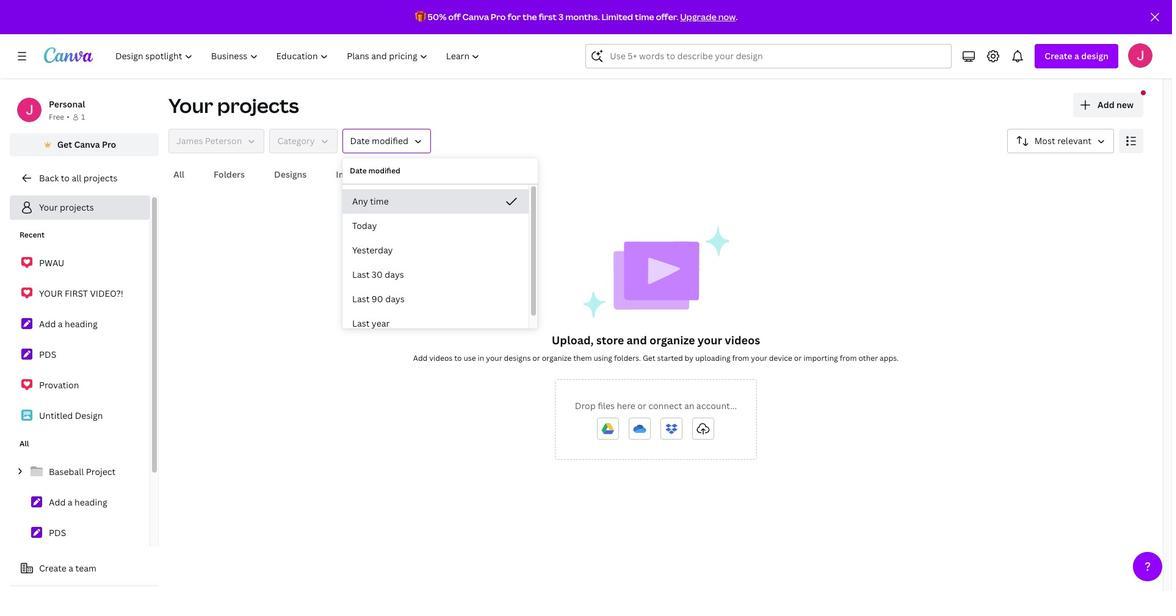 Task type: locate. For each thing, give the bounding box(es) containing it.
add left the new
[[1098, 99, 1115, 111]]

pds
[[39, 349, 56, 360], [49, 527, 66, 539]]

most relevant
[[1035, 135, 1092, 147]]

1 horizontal spatial from
[[840, 353, 857, 363]]

a left team
[[69, 563, 73, 574]]

2 from from the left
[[840, 353, 857, 363]]

your down back
[[39, 202, 58, 213]]

canva down 1
[[74, 139, 100, 150]]

or right here
[[638, 400, 647, 412]]

0 horizontal spatial videos
[[430, 353, 453, 363]]

or right designs
[[533, 353, 540, 363]]

0 horizontal spatial pro
[[102, 139, 116, 150]]

last left the year
[[352, 318, 370, 329]]

pro left for
[[491, 11, 506, 23]]

your up uploading
[[698, 333, 723, 348]]

1 vertical spatial to
[[455, 353, 462, 363]]

any time button
[[343, 189, 529, 214]]

1 pds link from the top
[[10, 342, 150, 368]]

add a heading link down baseball project link
[[10, 490, 150, 516]]

2 vertical spatial projects
[[60, 202, 94, 213]]

by
[[685, 353, 694, 363]]

1 vertical spatial add a heading
[[49, 497, 107, 508]]

add inside upload, store and organize your videos add videos to use in your designs or organize them using folders. get started by uploading from your device or importing from other apps.
[[413, 353, 428, 363]]

canva
[[463, 11, 489, 23], [74, 139, 100, 150]]

last 30 days option
[[343, 263, 529, 287]]

create inside dropdown button
[[1045, 50, 1073, 62]]

0 vertical spatial list
[[10, 250, 150, 429]]

your projects
[[169, 92, 299, 119], [39, 202, 94, 213]]

1 vertical spatial date modified
[[350, 166, 401, 176]]

last 30 days
[[352, 269, 404, 280]]

free •
[[49, 112, 70, 122]]

peterson
[[205, 135, 242, 147]]

most
[[1035, 135, 1056, 147]]

your inside "link"
[[39, 202, 58, 213]]

0 vertical spatial days
[[385, 269, 404, 280]]

Date modified button
[[342, 129, 431, 153]]

0 vertical spatial time
[[635, 11, 655, 23]]

1 vertical spatial get
[[643, 353, 656, 363]]

0 horizontal spatial canva
[[74, 139, 100, 150]]

1 horizontal spatial all
[[173, 169, 185, 180]]

category
[[278, 135, 315, 147]]

1 horizontal spatial your
[[698, 333, 723, 348]]

1 vertical spatial heading
[[75, 497, 107, 508]]

last left 30
[[352, 269, 370, 280]]

baseball
[[49, 466, 84, 478]]

top level navigation element
[[108, 44, 491, 68]]

create a design
[[1045, 50, 1109, 62]]

None search field
[[586, 44, 953, 68]]

2 list from the top
[[10, 459, 150, 591]]

get inside button
[[57, 139, 72, 150]]

canva right off
[[463, 11, 489, 23]]

list box
[[343, 189, 529, 336]]

1 list from the top
[[10, 250, 150, 429]]

an
[[685, 400, 695, 412]]

0 vertical spatial your
[[169, 92, 213, 119]]

modified inside button
[[372, 135, 409, 147]]

get left started
[[643, 353, 656, 363]]

last for last 90 days
[[352, 293, 370, 305]]

0 vertical spatial modified
[[372, 135, 409, 147]]

from left other
[[840, 353, 857, 363]]

off
[[449, 11, 461, 23]]

first
[[65, 288, 88, 299]]

last 90 days
[[352, 293, 405, 305]]

your first video?! link
[[10, 281, 150, 307]]

1 vertical spatial organize
[[542, 353, 572, 363]]

1 horizontal spatial create
[[1045, 50, 1073, 62]]

modified up videos
[[372, 135, 409, 147]]

0 horizontal spatial organize
[[542, 353, 572, 363]]

1 vertical spatial your
[[39, 202, 58, 213]]

create a team button
[[10, 556, 159, 581]]

0 horizontal spatial create
[[39, 563, 67, 574]]

your
[[39, 288, 63, 299]]

0 horizontal spatial time
[[370, 195, 389, 207]]

time right any
[[370, 195, 389, 207]]

add down baseball
[[49, 497, 66, 508]]

here
[[617, 400, 636, 412]]

date up any
[[350, 166, 367, 176]]

2 horizontal spatial or
[[795, 353, 802, 363]]

0 vertical spatial add a heading link
[[10, 312, 150, 337]]

0 horizontal spatial your
[[486, 353, 502, 363]]

or
[[533, 353, 540, 363], [795, 353, 802, 363], [638, 400, 647, 412]]

0 vertical spatial pds link
[[10, 342, 150, 368]]

0 vertical spatial create
[[1045, 50, 1073, 62]]

2 horizontal spatial your
[[752, 353, 768, 363]]

1 vertical spatial pro
[[102, 139, 116, 150]]

0 vertical spatial date
[[350, 135, 370, 147]]

date modified up 'images'
[[350, 135, 409, 147]]

heading down baseball project
[[75, 497, 107, 508]]

0 vertical spatial add a heading
[[39, 318, 98, 330]]

0 horizontal spatial from
[[733, 353, 750, 363]]

your projects inside "link"
[[39, 202, 94, 213]]

to
[[61, 172, 70, 184], [455, 353, 462, 363]]

pds link
[[10, 342, 150, 368], [10, 520, 150, 546]]

videos left use
[[430, 353, 453, 363]]

days for last 30 days
[[385, 269, 404, 280]]

create left design
[[1045, 50, 1073, 62]]

back
[[39, 172, 59, 184]]

pds link up provation link
[[10, 342, 150, 368]]

create left team
[[39, 563, 67, 574]]

time left offer.
[[635, 11, 655, 23]]

projects up peterson
[[217, 92, 299, 119]]

personal
[[49, 98, 85, 110]]

video?!
[[90, 288, 123, 299]]

pwau link
[[10, 250, 150, 276]]

projects
[[217, 92, 299, 119], [84, 172, 118, 184], [60, 202, 94, 213]]

days inside last 30 days button
[[385, 269, 404, 280]]

year
[[372, 318, 390, 329]]

1 vertical spatial add a heading link
[[10, 490, 150, 516]]

create inside "button"
[[39, 563, 67, 574]]

organize
[[650, 333, 695, 348], [542, 353, 572, 363]]

date modified up any time
[[350, 166, 401, 176]]

a inside dropdown button
[[1075, 50, 1080, 62]]

add a heading link
[[10, 312, 150, 337], [10, 490, 150, 516]]

store
[[597, 333, 625, 348]]

a
[[1075, 50, 1080, 62], [58, 318, 63, 330], [68, 497, 72, 508], [69, 563, 73, 574]]

using
[[594, 353, 613, 363]]

add a heading link down your first video?! link
[[10, 312, 150, 337]]

designs
[[504, 353, 531, 363]]

last 30 days button
[[343, 263, 529, 287]]

1 last from the top
[[352, 269, 370, 280]]

last left 90
[[352, 293, 370, 305]]

pds for second 'pds' 'link' from the top of the page
[[49, 527, 66, 539]]

projects inside "link"
[[60, 202, 94, 213]]

pds link up team
[[10, 520, 150, 546]]

pro up back to all projects link
[[102, 139, 116, 150]]

date up 'images'
[[350, 135, 370, 147]]

add new button
[[1074, 93, 1144, 117]]

all
[[173, 169, 185, 180], [20, 439, 29, 449]]

last
[[352, 269, 370, 280], [352, 293, 370, 305], [352, 318, 370, 329]]

add down last year option
[[413, 353, 428, 363]]

1 horizontal spatial time
[[635, 11, 655, 23]]

last 90 days option
[[343, 287, 529, 312]]

get canva pro button
[[10, 133, 159, 156]]

time inside button
[[370, 195, 389, 207]]

0 vertical spatial pro
[[491, 11, 506, 23]]

last for last year
[[352, 318, 370, 329]]

1 vertical spatial pds link
[[10, 520, 150, 546]]

upgrade now button
[[681, 11, 736, 23]]

2 date modified from the top
[[350, 166, 401, 176]]

get down •
[[57, 139, 72, 150]]

projects down all
[[60, 202, 94, 213]]

1 vertical spatial create
[[39, 563, 67, 574]]

today
[[352, 220, 377, 232]]

from right uploading
[[733, 353, 750, 363]]

canva inside button
[[74, 139, 100, 150]]

0 vertical spatial to
[[61, 172, 70, 184]]

0 horizontal spatial to
[[61, 172, 70, 184]]

get
[[57, 139, 72, 150], [643, 353, 656, 363]]

from
[[733, 353, 750, 363], [840, 353, 857, 363]]

1 horizontal spatial pro
[[491, 11, 506, 23]]

1 vertical spatial last
[[352, 293, 370, 305]]

date modified
[[350, 135, 409, 147], [350, 166, 401, 176]]

your left device at bottom
[[752, 353, 768, 363]]

1 date from the top
[[350, 135, 370, 147]]

or right device at bottom
[[795, 353, 802, 363]]

1 vertical spatial videos
[[430, 353, 453, 363]]

list box containing any time
[[343, 189, 529, 336]]

to left use
[[455, 353, 462, 363]]

0 horizontal spatial all
[[20, 439, 29, 449]]

3 last from the top
[[352, 318, 370, 329]]

pds up provation on the left of the page
[[39, 349, 56, 360]]

a down baseball
[[68, 497, 72, 508]]

date
[[350, 135, 370, 147], [350, 166, 367, 176]]

pds up create a team
[[49, 527, 66, 539]]

0 vertical spatial pds
[[39, 349, 56, 360]]

1 vertical spatial list
[[10, 459, 150, 591]]

2 vertical spatial last
[[352, 318, 370, 329]]

0 vertical spatial your projects
[[169, 92, 299, 119]]

get canva pro
[[57, 139, 116, 150]]

files
[[598, 400, 615, 412]]

1 horizontal spatial organize
[[650, 333, 695, 348]]

started
[[658, 353, 683, 363]]

days inside "last 90 days" button
[[386, 293, 405, 305]]

list
[[10, 250, 150, 429], [10, 459, 150, 591]]

0 horizontal spatial your
[[39, 202, 58, 213]]

1 horizontal spatial get
[[643, 353, 656, 363]]

2 add a heading link from the top
[[10, 490, 150, 516]]

1 horizontal spatial videos
[[725, 333, 761, 348]]

days right 90
[[386, 293, 405, 305]]

1 vertical spatial modified
[[369, 166, 401, 176]]

0 vertical spatial organize
[[650, 333, 695, 348]]

add a heading down baseball project link
[[49, 497, 107, 508]]

add a heading down first
[[39, 318, 98, 330]]

2 last from the top
[[352, 293, 370, 305]]

0 vertical spatial all
[[173, 169, 185, 180]]

to left all
[[61, 172, 70, 184]]

time
[[635, 11, 655, 23], [370, 195, 389, 207]]

Category button
[[270, 129, 338, 153]]

james peterson image
[[1129, 43, 1153, 68]]

provation link
[[10, 373, 150, 398]]

0 vertical spatial get
[[57, 139, 72, 150]]

projects right all
[[84, 172, 118, 184]]

0 horizontal spatial get
[[57, 139, 72, 150]]

your projects up peterson
[[169, 92, 299, 119]]

1 date modified from the top
[[350, 135, 409, 147]]

1 vertical spatial time
[[370, 195, 389, 207]]

organize up started
[[650, 333, 695, 348]]

your up james
[[169, 92, 213, 119]]

0 vertical spatial last
[[352, 269, 370, 280]]

videos up uploading
[[725, 333, 761, 348]]

1 vertical spatial canva
[[74, 139, 100, 150]]

1 horizontal spatial to
[[455, 353, 462, 363]]

1 vertical spatial your projects
[[39, 202, 94, 213]]

days for last 90 days
[[386, 293, 405, 305]]

last inside "button"
[[352, 318, 370, 329]]

1 vertical spatial all
[[20, 439, 29, 449]]

days right 30
[[385, 269, 404, 280]]

1 vertical spatial date
[[350, 166, 367, 176]]

pro inside button
[[102, 139, 116, 150]]

heading down your first video?! link
[[65, 318, 98, 330]]

1 add a heading link from the top
[[10, 312, 150, 337]]

your right in
[[486, 353, 502, 363]]

1 horizontal spatial or
[[638, 400, 647, 412]]

0 vertical spatial canva
[[463, 11, 489, 23]]

all inside "button"
[[173, 169, 185, 180]]

pwau
[[39, 257, 64, 269]]

folders button
[[209, 163, 250, 186]]

0 horizontal spatial your projects
[[39, 202, 94, 213]]

modified down date modified button
[[369, 166, 401, 176]]

organize down 'upload,'
[[542, 353, 572, 363]]

0 vertical spatial date modified
[[350, 135, 409, 147]]

1 vertical spatial pds
[[49, 527, 66, 539]]

your projects down all
[[39, 202, 94, 213]]

1 vertical spatial days
[[386, 293, 405, 305]]

a left design
[[1075, 50, 1080, 62]]



Task type: describe. For each thing, give the bounding box(es) containing it.
30
[[372, 269, 383, 280]]

design
[[75, 410, 103, 421]]

account...
[[697, 400, 737, 412]]

images button
[[331, 163, 370, 186]]

your projects link
[[10, 195, 150, 220]]

drop files here or connect an account...
[[575, 400, 737, 412]]

list containing baseball project
[[10, 459, 150, 591]]

and
[[627, 333, 647, 348]]

use
[[464, 353, 476, 363]]

designs button
[[269, 163, 312, 186]]

2 pds link from the top
[[10, 520, 150, 546]]

last year button
[[343, 312, 529, 336]]

1
[[81, 112, 85, 122]]

yesterday
[[352, 244, 393, 256]]

create a team
[[39, 563, 96, 574]]

your first video?!
[[39, 288, 123, 299]]

last year option
[[343, 312, 529, 336]]

folders.
[[614, 353, 641, 363]]

last 90 days button
[[343, 287, 529, 312]]

🎁 50% off canva pro for the first 3 months. limited time offer. upgrade now .
[[415, 11, 738, 23]]

1 horizontal spatial canva
[[463, 11, 489, 23]]

3
[[559, 11, 564, 23]]

other
[[859, 353, 878, 363]]

james
[[177, 135, 203, 147]]

videos button
[[390, 163, 428, 186]]

1 from from the left
[[733, 353, 750, 363]]

limited
[[602, 11, 634, 23]]

months.
[[566, 11, 600, 23]]

last year
[[352, 318, 390, 329]]

today option
[[343, 214, 529, 238]]

0 vertical spatial projects
[[217, 92, 299, 119]]

for
[[508, 11, 521, 23]]

offer.
[[656, 11, 679, 23]]

yesterday button
[[343, 238, 529, 263]]

0 vertical spatial videos
[[725, 333, 761, 348]]

add inside dropdown button
[[1098, 99, 1115, 111]]

a down your
[[58, 318, 63, 330]]

Sort by button
[[1008, 129, 1115, 153]]

1 horizontal spatial your
[[169, 92, 213, 119]]

create for create a team
[[39, 563, 67, 574]]

untitled
[[39, 410, 73, 421]]

upload,
[[552, 333, 594, 348]]

back to all projects
[[39, 172, 118, 184]]

0 horizontal spatial or
[[533, 353, 540, 363]]

add down your
[[39, 318, 56, 330]]

pds for first 'pds' 'link'
[[39, 349, 56, 360]]

project
[[86, 466, 116, 478]]

Search search field
[[610, 45, 928, 68]]

1 vertical spatial projects
[[84, 172, 118, 184]]

first
[[539, 11, 557, 23]]

upload, store and organize your videos add videos to use in your designs or organize them using folders. get started by uploading from your device or importing from other apps.
[[413, 333, 899, 363]]

all
[[72, 172, 81, 184]]

today button
[[343, 214, 529, 238]]

connect
[[649, 400, 683, 412]]

•
[[67, 112, 70, 122]]

date modified inside button
[[350, 135, 409, 147]]

any time option
[[343, 189, 529, 214]]

new
[[1117, 99, 1134, 111]]

yesterday option
[[343, 238, 529, 263]]

to inside upload, store and organize your videos add videos to use in your designs or organize them using folders. get started by uploading from your device or importing from other apps.
[[455, 353, 462, 363]]

last for last 30 days
[[352, 269, 370, 280]]

drop
[[575, 400, 596, 412]]

them
[[574, 353, 592, 363]]

images
[[336, 169, 366, 180]]

recent
[[20, 230, 45, 240]]

Owner button
[[169, 129, 265, 153]]

device
[[769, 353, 793, 363]]

provation
[[39, 379, 79, 391]]

baseball project link
[[10, 459, 150, 485]]

the
[[523, 11, 537, 23]]

90
[[372, 293, 383, 305]]

.
[[736, 11, 738, 23]]

designs
[[274, 169, 307, 180]]

a inside "button"
[[69, 563, 73, 574]]

back to all projects link
[[10, 166, 159, 191]]

in
[[478, 353, 485, 363]]

all button
[[169, 163, 189, 186]]

1 horizontal spatial your projects
[[169, 92, 299, 119]]

date inside button
[[350, 135, 370, 147]]

untitled design
[[39, 410, 103, 421]]

create a design button
[[1036, 44, 1119, 68]]

free
[[49, 112, 64, 122]]

any
[[352, 195, 368, 207]]

0 vertical spatial heading
[[65, 318, 98, 330]]

any time
[[352, 195, 389, 207]]

untitled design link
[[10, 403, 150, 429]]

🎁
[[415, 11, 426, 23]]

apps.
[[880, 353, 899, 363]]

upgrade
[[681, 11, 717, 23]]

50%
[[428, 11, 447, 23]]

james peterson
[[177, 135, 242, 147]]

create for create a design
[[1045, 50, 1073, 62]]

folders
[[214, 169, 245, 180]]

list containing pwau
[[10, 250, 150, 429]]

2 date from the top
[[350, 166, 367, 176]]

videos
[[395, 169, 423, 180]]

design
[[1082, 50, 1109, 62]]

relevant
[[1058, 135, 1092, 147]]

uploading
[[696, 353, 731, 363]]

get inside upload, store and organize your videos add videos to use in your designs or organize them using folders. get started by uploading from your device or importing from other apps.
[[643, 353, 656, 363]]

team
[[75, 563, 96, 574]]

importing
[[804, 353, 839, 363]]

now
[[719, 11, 736, 23]]



Task type: vqa. For each thing, say whether or not it's contained in the screenshot.
the leftmost can
no



